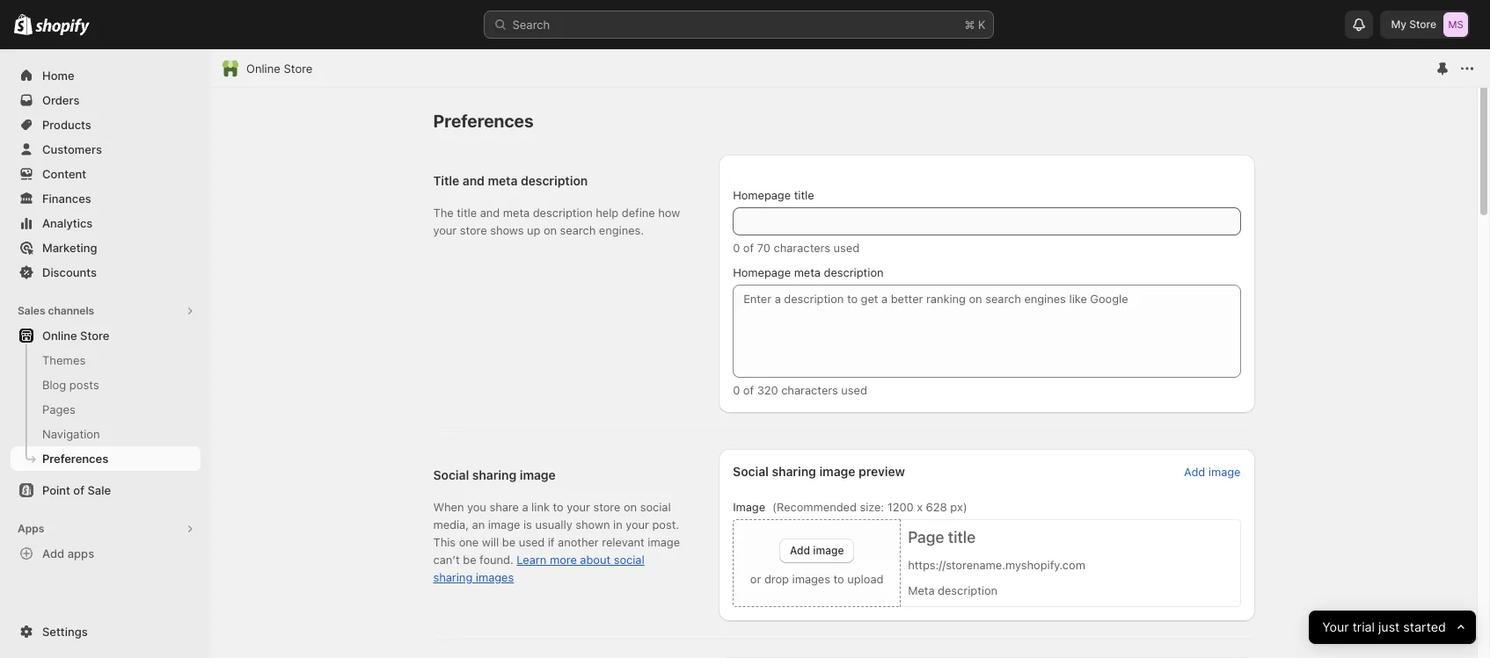 Task type: vqa. For each thing, say whether or not it's contained in the screenshot.
Blog
yes



Task type: locate. For each thing, give the bounding box(es) containing it.
0 vertical spatial online
[[246, 62, 280, 76]]

pages link
[[11, 398, 201, 422]]

home
[[42, 69, 74, 83]]

products
[[42, 118, 91, 132]]

1 vertical spatial online store
[[42, 329, 109, 343]]

⌘ k
[[965, 18, 986, 32]]

store right my
[[1409, 18, 1437, 31]]

content
[[42, 167, 86, 181]]

store right 'online store' image
[[284, 62, 313, 76]]

2 horizontal spatial store
[[1409, 18, 1437, 31]]

orders link
[[11, 88, 201, 113]]

online store link right 'online store' image
[[246, 60, 313, 77]]

customers
[[42, 143, 102, 157]]

online store link
[[246, 60, 313, 77], [11, 324, 201, 348]]

of
[[73, 484, 84, 498]]

finances link
[[11, 186, 201, 211]]

1 horizontal spatial online store link
[[246, 60, 313, 77]]

1 vertical spatial store
[[284, 62, 313, 76]]

customers link
[[11, 137, 201, 162]]

your
[[1322, 620, 1349, 636]]

my
[[1391, 18, 1407, 31]]

k
[[978, 18, 986, 32]]

online store link down channels
[[11, 324, 201, 348]]

orders
[[42, 93, 80, 107]]

0 horizontal spatial store
[[80, 329, 109, 343]]

apps
[[18, 523, 44, 536]]

preferences link
[[11, 447, 201, 472]]

online up themes
[[42, 329, 77, 343]]

1 horizontal spatial online store
[[246, 62, 313, 76]]

0 horizontal spatial online store link
[[11, 324, 201, 348]]

online right 'online store' image
[[246, 62, 280, 76]]

⌘
[[965, 18, 975, 32]]

marketing link
[[11, 236, 201, 260]]

store down sales channels button
[[80, 329, 109, 343]]

online store right 'online store' image
[[246, 62, 313, 76]]

1 vertical spatial online
[[42, 329, 77, 343]]

channels
[[48, 304, 94, 318]]

1 horizontal spatial store
[[284, 62, 313, 76]]

0 vertical spatial store
[[1409, 18, 1437, 31]]

sales channels button
[[11, 299, 201, 324]]

sales channels
[[18, 304, 94, 318]]

themes link
[[11, 348, 201, 373]]

add
[[42, 547, 64, 561]]

started
[[1403, 620, 1446, 636]]

online
[[246, 62, 280, 76], [42, 329, 77, 343]]

online store down channels
[[42, 329, 109, 343]]

sale
[[87, 484, 111, 498]]

sales
[[18, 304, 45, 318]]

0 horizontal spatial online
[[42, 329, 77, 343]]

settings
[[42, 625, 88, 640]]

point of sale link
[[11, 479, 201, 503]]

add apps button
[[11, 542, 201, 567]]

online store image
[[222, 60, 239, 77]]

online store
[[246, 62, 313, 76], [42, 329, 109, 343]]

store
[[1409, 18, 1437, 31], [284, 62, 313, 76], [80, 329, 109, 343]]

0 horizontal spatial online store
[[42, 329, 109, 343]]

blog posts
[[42, 378, 99, 392]]

navigation link
[[11, 422, 201, 447]]



Task type: describe. For each thing, give the bounding box(es) containing it.
shopify image
[[35, 18, 90, 36]]

apps
[[67, 547, 94, 561]]

discounts
[[42, 266, 97, 280]]

just
[[1378, 620, 1400, 636]]

pages
[[42, 403, 76, 417]]

posts
[[69, 378, 99, 392]]

0 vertical spatial online store link
[[246, 60, 313, 77]]

2 vertical spatial store
[[80, 329, 109, 343]]

navigation
[[42, 428, 100, 442]]

point
[[42, 484, 70, 498]]

settings link
[[11, 620, 201, 645]]

your trial just started
[[1322, 620, 1446, 636]]

1 horizontal spatial online
[[246, 62, 280, 76]]

blog posts link
[[11, 373, 201, 398]]

blog
[[42, 378, 66, 392]]

analytics
[[42, 216, 93, 230]]

analytics link
[[11, 211, 201, 236]]

your trial just started button
[[1309, 611, 1476, 645]]

apps button
[[11, 517, 201, 542]]

shopify image
[[14, 14, 33, 35]]

point of sale
[[42, 484, 111, 498]]

0 vertical spatial online store
[[246, 62, 313, 76]]

products link
[[11, 113, 201, 137]]

point of sale button
[[0, 479, 211, 503]]

add apps
[[42, 547, 94, 561]]

themes
[[42, 354, 86, 368]]

finances
[[42, 192, 91, 206]]

my store
[[1391, 18, 1437, 31]]

preferences
[[42, 452, 108, 466]]

home link
[[11, 63, 201, 88]]

discounts link
[[11, 260, 201, 285]]

trial
[[1352, 620, 1375, 636]]

marketing
[[42, 241, 97, 255]]

search
[[512, 18, 550, 32]]

content link
[[11, 162, 201, 186]]

1 vertical spatial online store link
[[11, 324, 201, 348]]

my store image
[[1444, 12, 1468, 37]]



